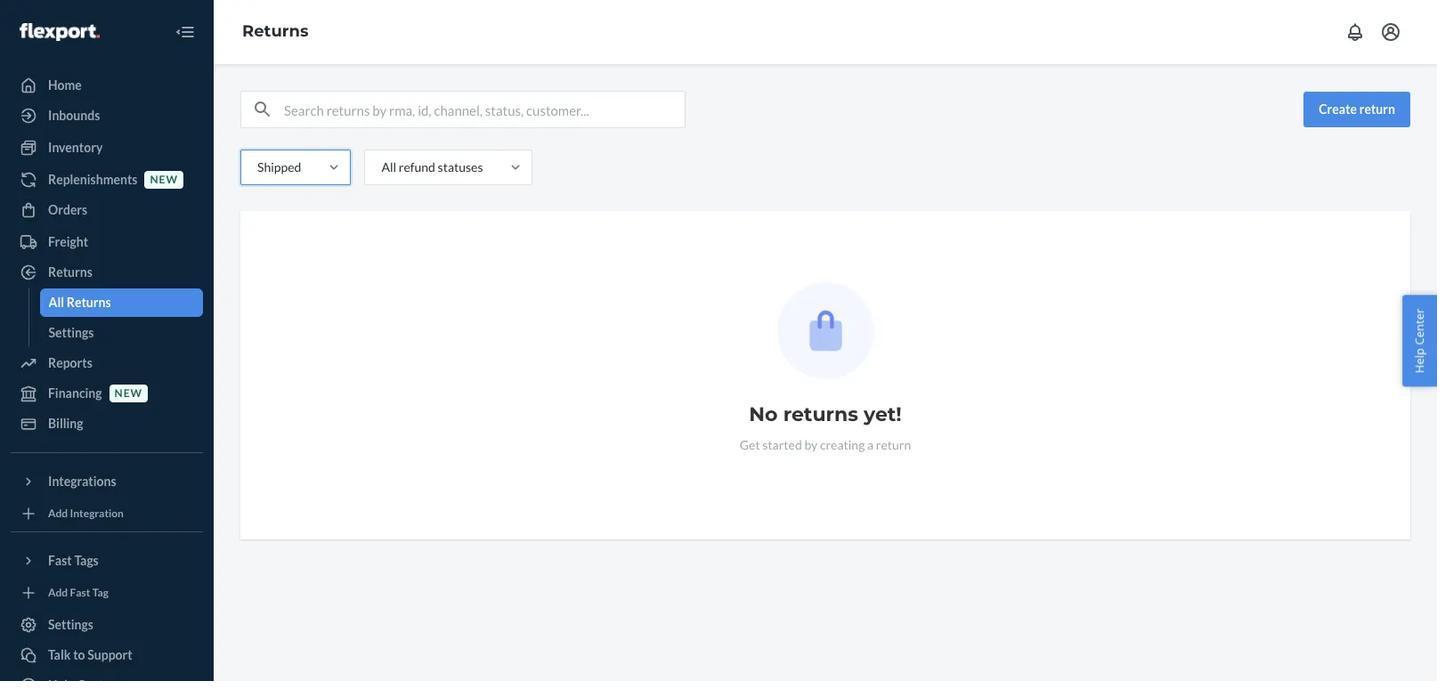 Task type: describe. For each thing, give the bounding box(es) containing it.
help
[[1412, 348, 1428, 373]]

add for add fast tag
[[48, 586, 68, 600]]

by
[[805, 437, 818, 452]]

help center button
[[1403, 295, 1437, 386]]

add integration link
[[11, 503, 203, 525]]

reports link
[[11, 349, 203, 378]]

inbounds link
[[11, 102, 203, 130]]

0 vertical spatial settings link
[[40, 319, 203, 347]]

fast tags button
[[11, 547, 203, 575]]

add fast tag
[[48, 586, 109, 600]]

1 vertical spatial returns
[[48, 264, 92, 280]]

close navigation image
[[175, 21, 196, 43]]

all refund statuses
[[382, 159, 483, 175]]

1 settings from the top
[[49, 325, 94, 340]]

add integration
[[48, 507, 124, 520]]

all for all refund statuses
[[382, 159, 396, 175]]

orders
[[48, 202, 87, 217]]

home
[[48, 77, 82, 93]]

create return button
[[1304, 92, 1411, 127]]

started
[[763, 437, 802, 452]]

integrations button
[[11, 468, 203, 496]]

flexport logo image
[[20, 23, 100, 41]]

integrations
[[48, 474, 116, 489]]

no returns yet!
[[749, 403, 902, 427]]

to
[[73, 647, 85, 663]]

no
[[749, 403, 778, 427]]

support
[[87, 647, 132, 663]]

all returns
[[49, 295, 111, 310]]

create
[[1319, 102, 1357, 117]]

empty list image
[[777, 282, 874, 379]]

statuses
[[438, 159, 483, 175]]

replenishments
[[48, 172, 138, 187]]

reports
[[48, 355, 92, 370]]

center
[[1412, 308, 1428, 345]]

inventory link
[[11, 134, 203, 162]]

2 vertical spatial returns
[[67, 295, 111, 310]]

talk to support
[[48, 647, 132, 663]]

new for replenishments
[[150, 173, 178, 187]]

help center
[[1412, 308, 1428, 373]]

financing
[[48, 386, 102, 401]]

get started by creating a return
[[740, 437, 911, 452]]

2 settings from the top
[[48, 617, 93, 632]]

fast inside dropdown button
[[48, 553, 72, 568]]

add fast tag link
[[11, 582, 203, 604]]



Task type: vqa. For each thing, say whether or not it's contained in the screenshot.
.
no



Task type: locate. For each thing, give the bounding box(es) containing it.
orders link
[[11, 196, 203, 224]]

get
[[740, 437, 760, 452]]

0 vertical spatial fast
[[48, 553, 72, 568]]

settings up to
[[48, 617, 93, 632]]

add
[[48, 507, 68, 520], [48, 586, 68, 600]]

billing
[[48, 416, 83, 431]]

0 horizontal spatial returns link
[[11, 258, 203, 287]]

tag
[[92, 586, 109, 600]]

new
[[150, 173, 178, 187], [115, 387, 143, 400]]

all left refund
[[382, 159, 396, 175]]

freight link
[[11, 228, 203, 256]]

1 horizontal spatial return
[[1360, 102, 1396, 117]]

returns
[[783, 403, 858, 427]]

1 horizontal spatial returns link
[[242, 21, 309, 41]]

add down the fast tags
[[48, 586, 68, 600]]

return inside button
[[1360, 102, 1396, 117]]

settings up reports
[[49, 325, 94, 340]]

fast left tags
[[48, 553, 72, 568]]

1 horizontal spatial all
[[382, 159, 396, 175]]

add left integration
[[48, 507, 68, 520]]

1 vertical spatial returns link
[[11, 258, 203, 287]]

all
[[382, 159, 396, 175], [49, 295, 64, 310]]

0 vertical spatial all
[[382, 159, 396, 175]]

all returns link
[[40, 289, 203, 317]]

Search returns by rma, id, channel, status, customer... text field
[[284, 92, 685, 127]]

new for financing
[[115, 387, 143, 400]]

return
[[1360, 102, 1396, 117], [876, 437, 911, 452]]

0 vertical spatial add
[[48, 507, 68, 520]]

refund
[[399, 159, 435, 175]]

integration
[[70, 507, 124, 520]]

all for all returns
[[49, 295, 64, 310]]

fast tags
[[48, 553, 99, 568]]

a
[[867, 437, 874, 452]]

0 horizontal spatial new
[[115, 387, 143, 400]]

yet!
[[864, 403, 902, 427]]

settings link
[[40, 319, 203, 347], [11, 611, 203, 639]]

1 horizontal spatial new
[[150, 173, 178, 187]]

settings link up the support at the bottom of page
[[11, 611, 203, 639]]

1 vertical spatial fast
[[70, 586, 90, 600]]

creating
[[820, 437, 865, 452]]

fast left tag
[[70, 586, 90, 600]]

0 vertical spatial returns link
[[242, 21, 309, 41]]

return right a
[[876, 437, 911, 452]]

add inside "link"
[[48, 507, 68, 520]]

returns link
[[242, 21, 309, 41], [11, 258, 203, 287]]

1 vertical spatial add
[[48, 586, 68, 600]]

0 horizontal spatial all
[[49, 295, 64, 310]]

new up orders link
[[150, 173, 178, 187]]

settings link down all returns link
[[40, 319, 203, 347]]

returns
[[242, 21, 309, 41], [48, 264, 92, 280], [67, 295, 111, 310]]

open account menu image
[[1380, 21, 1402, 43]]

1 vertical spatial settings link
[[11, 611, 203, 639]]

shipped
[[257, 159, 301, 175]]

settings
[[49, 325, 94, 340], [48, 617, 93, 632]]

inbounds
[[48, 108, 100, 123]]

open notifications image
[[1345, 21, 1366, 43]]

billing link
[[11, 410, 203, 438]]

all down the freight
[[49, 295, 64, 310]]

2 add from the top
[[48, 586, 68, 600]]

add for add integration
[[48, 507, 68, 520]]

1 add from the top
[[48, 507, 68, 520]]

tags
[[74, 553, 99, 568]]

talk to support button
[[11, 641, 203, 670]]

home link
[[11, 71, 203, 100]]

1 vertical spatial all
[[49, 295, 64, 310]]

0 vertical spatial return
[[1360, 102, 1396, 117]]

fast
[[48, 553, 72, 568], [70, 586, 90, 600]]

create return
[[1319, 102, 1396, 117]]

return right 'create'
[[1360, 102, 1396, 117]]

0 vertical spatial settings
[[49, 325, 94, 340]]

1 vertical spatial new
[[115, 387, 143, 400]]

all inside all returns link
[[49, 295, 64, 310]]

0 vertical spatial returns
[[242, 21, 309, 41]]

inventory
[[48, 140, 103, 155]]

1 vertical spatial return
[[876, 437, 911, 452]]

1 vertical spatial settings
[[48, 617, 93, 632]]

0 horizontal spatial return
[[876, 437, 911, 452]]

talk
[[48, 647, 71, 663]]

freight
[[48, 234, 88, 249]]

0 vertical spatial new
[[150, 173, 178, 187]]

new down the reports link
[[115, 387, 143, 400]]



